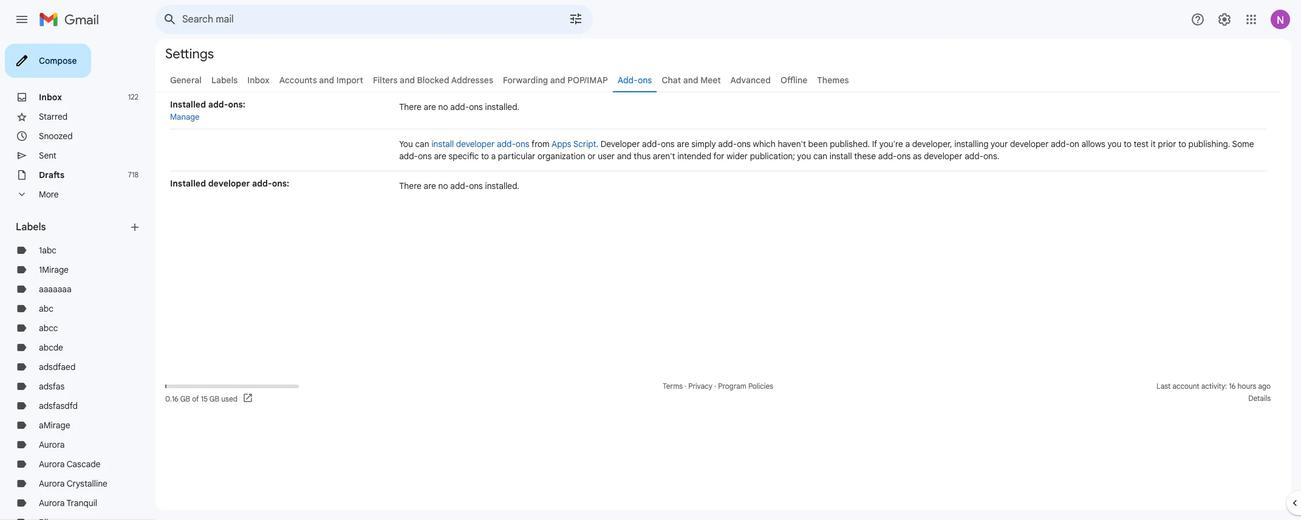 Task type: locate. For each thing, give the bounding box(es) containing it.
1mirage link
[[39, 264, 69, 275]]

filters
[[373, 75, 398, 86]]

add-
[[208, 99, 228, 110], [451, 101, 469, 112], [497, 139, 516, 150], [642, 139, 661, 150], [719, 139, 737, 150], [1051, 139, 1070, 150], [399, 151, 418, 162], [879, 151, 897, 162], [965, 151, 984, 162], [252, 178, 272, 189], [451, 181, 469, 191]]

1 installed. from the top
[[485, 101, 520, 112]]

0 vertical spatial can
[[415, 139, 430, 150]]

labels up 1abc
[[16, 221, 46, 233]]

inbox link
[[248, 75, 270, 86], [39, 92, 62, 103]]

support image
[[1191, 12, 1206, 27]]

themes link
[[818, 75, 849, 86]]

footer containing terms
[[156, 380, 1282, 405]]

1abc
[[39, 245, 57, 256]]

1 vertical spatial labels
[[16, 221, 46, 233]]

3 aurora from the top
[[39, 478, 65, 489]]

import
[[337, 75, 363, 86]]

policies
[[749, 382, 774, 391]]

1 horizontal spatial inbox
[[248, 75, 270, 86]]

meet
[[701, 75, 721, 86]]

installed. down particular
[[485, 181, 520, 191]]

add-ons
[[618, 75, 652, 86]]

and
[[319, 75, 334, 86], [400, 75, 415, 86], [551, 75, 566, 86], [684, 75, 699, 86], [617, 151, 632, 162]]

· right terms link
[[685, 382, 687, 391]]

ons up particular
[[516, 139, 530, 150]]

1 vertical spatial inbox
[[39, 92, 62, 103]]

and right chat
[[684, 75, 699, 86]]

developer,
[[913, 139, 953, 150]]

0.16
[[165, 394, 179, 403]]

16
[[1230, 382, 1237, 391]]

0 vertical spatial installed.
[[485, 101, 520, 112]]

2 installed from the top
[[170, 178, 206, 189]]

offline link
[[781, 75, 808, 86]]

1 there from the top
[[399, 101, 422, 112]]

0 vertical spatial a
[[906, 139, 911, 150]]

0 vertical spatial ons:
[[228, 99, 245, 110]]

there are no add-ons installed. down specific
[[399, 181, 520, 191]]

0 horizontal spatial gb
[[180, 394, 190, 403]]

a down you can install developer add-ons from apps script
[[491, 151, 496, 162]]

1 horizontal spatial ·
[[715, 382, 717, 391]]

0 vertical spatial labels
[[211, 75, 238, 86]]

ons left specific
[[418, 151, 432, 162]]

more
[[39, 189, 59, 200]]

you can install developer add-ons from apps script
[[399, 139, 597, 150]]

and left pop/imap
[[551, 75, 566, 86]]

aurora link
[[39, 439, 65, 450]]

install inside . developer add-ons are simply add-ons which haven't been published. if you're a developer, installing your developer add-on allows you to test it prior to publishing. some add-ons are specific to a particular organization or user and thus aren't intended for wider publication; you can install these add-ons as developer add-ons.
[[830, 151, 852, 162]]

can down been
[[814, 151, 828, 162]]

labels up installed add-ons: manage
[[211, 75, 238, 86]]

aurora down the aurora crystalline on the left bottom of page
[[39, 498, 65, 509]]

1 horizontal spatial labels
[[211, 75, 238, 86]]

there down filters and blocked addresses
[[399, 101, 422, 112]]

amirage
[[39, 420, 70, 431]]

simply
[[692, 139, 716, 150]]

0 vertical spatial install
[[432, 139, 454, 150]]

you down haven't
[[798, 151, 812, 162]]

a
[[906, 139, 911, 150], [491, 151, 496, 162]]

pop/imap
[[568, 75, 608, 86]]

inbox up starred
[[39, 92, 62, 103]]

1 horizontal spatial ons:
[[272, 178, 289, 189]]

abc
[[39, 303, 53, 314]]

installed inside installed add-ons: manage
[[170, 99, 206, 110]]

aurora down amirage link
[[39, 439, 65, 450]]

122
[[128, 92, 139, 101]]

installed
[[170, 99, 206, 110], [170, 178, 206, 189]]

aurora tranquil
[[39, 498, 97, 509]]

None search field
[[156, 5, 593, 34]]

which
[[753, 139, 776, 150]]

prior
[[1159, 139, 1177, 150]]

for
[[714, 151, 725, 162]]

0 vertical spatial there are no add-ons installed.
[[399, 101, 520, 112]]

0 vertical spatial installed
[[170, 99, 206, 110]]

to down install developer add-ons link
[[481, 151, 489, 162]]

there are no add-ons installed. down addresses
[[399, 101, 520, 112]]

there are no add-ons installed.
[[399, 101, 520, 112], [399, 181, 520, 191]]

0 horizontal spatial labels
[[16, 221, 46, 233]]

tranquil
[[67, 498, 97, 509]]

4 aurora from the top
[[39, 498, 65, 509]]

can right you
[[415, 139, 430, 150]]

intended
[[678, 151, 712, 162]]

ons down specific
[[469, 181, 483, 191]]

1 horizontal spatial can
[[814, 151, 828, 162]]

. developer add-ons are simply add-ons which haven't been published. if you're a developer, installing your developer add-on allows you to test it prior to publishing. some add-ons are specific to a particular organization or user and thus aren't intended for wider publication; you can install these add-ons as developer add-ons.
[[399, 139, 1255, 162]]

and down developer
[[617, 151, 632, 162]]

1 · from the left
[[685, 382, 687, 391]]

1 horizontal spatial you
[[1108, 139, 1122, 150]]

ons
[[638, 75, 652, 86], [469, 101, 483, 112], [516, 139, 530, 150], [661, 139, 675, 150], [737, 139, 751, 150], [418, 151, 432, 162], [897, 151, 911, 162], [469, 181, 483, 191]]

addresses
[[451, 75, 494, 86]]

program
[[719, 382, 747, 391]]

to right prior
[[1179, 139, 1187, 150]]

and for forwarding
[[551, 75, 566, 86]]

2 aurora from the top
[[39, 459, 65, 470]]

aurora up aurora tranquil link
[[39, 478, 65, 489]]

no
[[439, 101, 448, 112], [439, 181, 448, 191]]

some
[[1233, 139, 1255, 150]]

abcc link
[[39, 323, 58, 334]]

labels heading
[[16, 221, 129, 233]]

1 vertical spatial there
[[399, 181, 422, 191]]

2 gb from the left
[[210, 394, 220, 403]]

no down install developer add-ons link
[[439, 181, 448, 191]]

aurora down aurora link
[[39, 459, 65, 470]]

on
[[1070, 139, 1080, 150]]

hours
[[1238, 382, 1257, 391]]

adsfasdfd link
[[39, 401, 78, 411]]

installed up manage on the top of page
[[170, 99, 206, 110]]

installed right 718
[[170, 178, 206, 189]]

add-ons link
[[618, 75, 652, 86]]

0 vertical spatial no
[[439, 101, 448, 112]]

· right privacy link
[[715, 382, 717, 391]]

can
[[415, 139, 430, 150], [814, 151, 828, 162]]

2 installed. from the top
[[485, 181, 520, 191]]

to
[[1124, 139, 1132, 150], [1179, 139, 1187, 150], [481, 151, 489, 162]]

0 horizontal spatial install
[[432, 139, 454, 150]]

install
[[432, 139, 454, 150], [830, 151, 852, 162]]

1 vertical spatial install
[[830, 151, 852, 162]]

there down you
[[399, 181, 422, 191]]

1 aurora from the top
[[39, 439, 65, 450]]

no down blocked
[[439, 101, 448, 112]]

adsdfaed link
[[39, 362, 76, 373]]

labels
[[211, 75, 238, 86], [16, 221, 46, 233]]

0 horizontal spatial ons:
[[228, 99, 245, 110]]

2 · from the left
[[715, 382, 717, 391]]

there
[[399, 101, 422, 112], [399, 181, 422, 191]]

install down published.
[[830, 151, 852, 162]]

0 horizontal spatial ·
[[685, 382, 687, 391]]

aurora cascade
[[39, 459, 101, 470]]

gb left the of
[[180, 394, 190, 403]]

ons up wider
[[737, 139, 751, 150]]

0 horizontal spatial inbox
[[39, 92, 62, 103]]

0 horizontal spatial a
[[491, 151, 496, 162]]

inbox right labels link
[[248, 75, 270, 86]]

cascade
[[67, 459, 101, 470]]

1 vertical spatial ons:
[[272, 178, 289, 189]]

you right allows
[[1108, 139, 1122, 150]]

2 horizontal spatial to
[[1179, 139, 1187, 150]]

search mail image
[[159, 9, 181, 30]]

details
[[1249, 394, 1272, 403]]

install up specific
[[432, 139, 454, 150]]

1 vertical spatial can
[[814, 151, 828, 162]]

last
[[1157, 382, 1171, 391]]

forwarding
[[503, 75, 548, 86]]

1 vertical spatial there are no add-ons installed.
[[399, 181, 520, 191]]

0 vertical spatial there
[[399, 101, 422, 112]]

inbox
[[248, 75, 270, 86], [39, 92, 62, 103]]

settings image
[[1218, 12, 1233, 27]]

0 vertical spatial inbox
[[248, 75, 270, 86]]

1 vertical spatial installed
[[170, 178, 206, 189]]

gb right 15
[[210, 394, 220, 403]]

and left import
[[319, 75, 334, 86]]

account
[[1173, 382, 1200, 391]]

1 horizontal spatial gb
[[210, 394, 220, 403]]

and for accounts
[[319, 75, 334, 86]]

used
[[221, 394, 238, 403]]

1 installed from the top
[[170, 99, 206, 110]]

labels for labels heading
[[16, 221, 46, 233]]

ons left chat
[[638, 75, 652, 86]]

installed for installed developer add-ons:
[[170, 178, 206, 189]]

inbox link right labels link
[[248, 75, 270, 86]]

1 horizontal spatial inbox link
[[248, 75, 270, 86]]

footer
[[156, 380, 1282, 405]]

1 vertical spatial installed.
[[485, 181, 520, 191]]

starred link
[[39, 111, 68, 122]]

you
[[1108, 139, 1122, 150], [798, 151, 812, 162]]

inbox link up starred
[[39, 92, 62, 103]]

details link
[[1249, 394, 1272, 403]]

0 horizontal spatial you
[[798, 151, 812, 162]]

labels inside navigation
[[16, 221, 46, 233]]

add- inside installed add-ons: manage
[[208, 99, 228, 110]]

or
[[588, 151, 596, 162]]

1 vertical spatial no
[[439, 181, 448, 191]]

installed for installed add-ons: manage
[[170, 99, 206, 110]]

1mirage
[[39, 264, 69, 275]]

and right filters
[[400, 75, 415, 86]]

accounts and import
[[279, 75, 363, 86]]

drafts
[[39, 170, 64, 181]]

installed. down forwarding
[[485, 101, 520, 112]]

aaaaaaa
[[39, 284, 72, 295]]

0 horizontal spatial can
[[415, 139, 430, 150]]

1 horizontal spatial install
[[830, 151, 852, 162]]

a right 'you're'
[[906, 139, 911, 150]]

adsfasdfd
[[39, 401, 78, 411]]

follow link to manage storage image
[[242, 393, 255, 405]]

to left the test
[[1124, 139, 1132, 150]]

labels navigation
[[0, 39, 156, 520]]

ago
[[1259, 382, 1272, 391]]

1 horizontal spatial a
[[906, 139, 911, 150]]

privacy
[[689, 382, 713, 391]]

user
[[598, 151, 615, 162]]

0 horizontal spatial inbox link
[[39, 92, 62, 103]]

filters and blocked addresses link
[[373, 75, 494, 86]]



Task type: describe. For each thing, give the bounding box(es) containing it.
you're
[[880, 139, 904, 150]]

thus
[[634, 151, 651, 162]]

organization
[[538, 151, 586, 162]]

accounts
[[279, 75, 317, 86]]

snoozed
[[39, 131, 73, 142]]

labels for labels link
[[211, 75, 238, 86]]

ons down addresses
[[469, 101, 483, 112]]

1 there are no add-ons installed. from the top
[[399, 101, 520, 112]]

advanced search options image
[[564, 7, 588, 31]]

2 no from the top
[[439, 181, 448, 191]]

more button
[[0, 185, 146, 204]]

gmail image
[[39, 7, 105, 32]]

add-
[[618, 75, 638, 86]]

privacy link
[[689, 382, 713, 391]]

chat and meet link
[[662, 75, 721, 86]]

aurora for aurora link
[[39, 439, 65, 450]]

ons up aren't
[[661, 139, 675, 150]]

installed developer add-ons:
[[170, 178, 289, 189]]

0.16 gb of 15 gb used
[[165, 394, 238, 403]]

and for chat
[[684, 75, 699, 86]]

advanced
[[731, 75, 771, 86]]

publishing.
[[1189, 139, 1231, 150]]

settings
[[165, 45, 214, 62]]

of
[[192, 394, 199, 403]]

manage button
[[170, 112, 200, 122]]

0 vertical spatial inbox link
[[248, 75, 270, 86]]

can inside . developer add-ons are simply add-ons which haven't been published. if you're a developer, installing your developer add-on allows you to test it prior to publishing. some add-ons are specific to a particular organization or user and thus aren't intended for wider publication; you can install these add-ons as developer add-ons.
[[814, 151, 828, 162]]

developer
[[601, 139, 640, 150]]

amirage link
[[39, 420, 70, 431]]

aurora crystalline
[[39, 478, 108, 489]]

apps script link
[[552, 139, 597, 150]]

terms
[[663, 382, 683, 391]]

compose
[[39, 55, 77, 66]]

from
[[532, 139, 550, 150]]

accounts and import link
[[279, 75, 363, 86]]

and for filters
[[400, 75, 415, 86]]

labels link
[[211, 75, 238, 86]]

abcc
[[39, 323, 58, 334]]

1abc link
[[39, 245, 57, 256]]

allows
[[1082, 139, 1106, 150]]

as
[[913, 151, 922, 162]]

general link
[[170, 75, 202, 86]]

drafts link
[[39, 170, 64, 181]]

terms · privacy · program policies
[[663, 382, 774, 391]]

aren't
[[653, 151, 676, 162]]

abc link
[[39, 303, 53, 314]]

installed add-ons: manage
[[170, 99, 245, 122]]

filters and blocked addresses
[[373, 75, 494, 86]]

718
[[128, 170, 139, 179]]

forwarding and pop/imap link
[[503, 75, 608, 86]]

2 there are no add-ons installed. from the top
[[399, 181, 520, 191]]

if
[[873, 139, 878, 150]]

1 vertical spatial a
[[491, 151, 496, 162]]

aurora for aurora tranquil
[[39, 498, 65, 509]]

adsfas
[[39, 381, 65, 392]]

particular
[[498, 151, 536, 162]]

your
[[991, 139, 1008, 150]]

aurora cascade link
[[39, 459, 101, 470]]

.
[[597, 139, 599, 150]]

sent link
[[39, 150, 56, 161]]

1 vertical spatial inbox link
[[39, 92, 62, 103]]

main menu image
[[15, 12, 29, 27]]

aurora tranquil link
[[39, 498, 97, 509]]

and inside . developer add-ons are simply add-ons which haven't been published. if you're a developer, installing your developer add-on allows you to test it prior to publishing. some add-ons are specific to a particular organization or user and thus aren't intended for wider publication; you can install these add-ons as developer add-ons.
[[617, 151, 632, 162]]

program policies link
[[719, 382, 774, 391]]

offline
[[781, 75, 808, 86]]

themes
[[818, 75, 849, 86]]

been
[[809, 139, 828, 150]]

aurora crystalline link
[[39, 478, 108, 489]]

these
[[855, 151, 876, 162]]

published.
[[830, 139, 870, 150]]

advanced link
[[731, 75, 771, 86]]

compose button
[[5, 44, 91, 78]]

15
[[201, 394, 208, 403]]

terms link
[[663, 382, 683, 391]]

ons left as
[[897, 151, 911, 162]]

adsdfaed
[[39, 362, 76, 373]]

test
[[1134, 139, 1149, 150]]

ons: inside installed add-ons: manage
[[228, 99, 245, 110]]

2 there from the top
[[399, 181, 422, 191]]

crystalline
[[67, 478, 108, 489]]

abcde
[[39, 342, 63, 353]]

install developer add-ons link
[[432, 139, 530, 150]]

it
[[1151, 139, 1156, 150]]

aurora for aurora cascade
[[39, 459, 65, 470]]

0 horizontal spatial to
[[481, 151, 489, 162]]

publication;
[[750, 151, 795, 162]]

ons.
[[984, 151, 1000, 162]]

wider
[[727, 151, 748, 162]]

1 gb from the left
[[180, 394, 190, 403]]

apps
[[552, 139, 572, 150]]

manage
[[170, 112, 200, 122]]

sent
[[39, 150, 56, 161]]

1 vertical spatial you
[[798, 151, 812, 162]]

aurora for aurora crystalline
[[39, 478, 65, 489]]

abcde link
[[39, 342, 63, 353]]

inbox inside labels navigation
[[39, 92, 62, 103]]

adsfas link
[[39, 381, 65, 392]]

1 horizontal spatial to
[[1124, 139, 1132, 150]]

Search mail text field
[[182, 13, 535, 26]]

1 no from the top
[[439, 101, 448, 112]]

0 vertical spatial you
[[1108, 139, 1122, 150]]

script
[[574, 139, 597, 150]]



Task type: vqa. For each thing, say whether or not it's contained in the screenshot.
You'Re at the right of the page
yes



